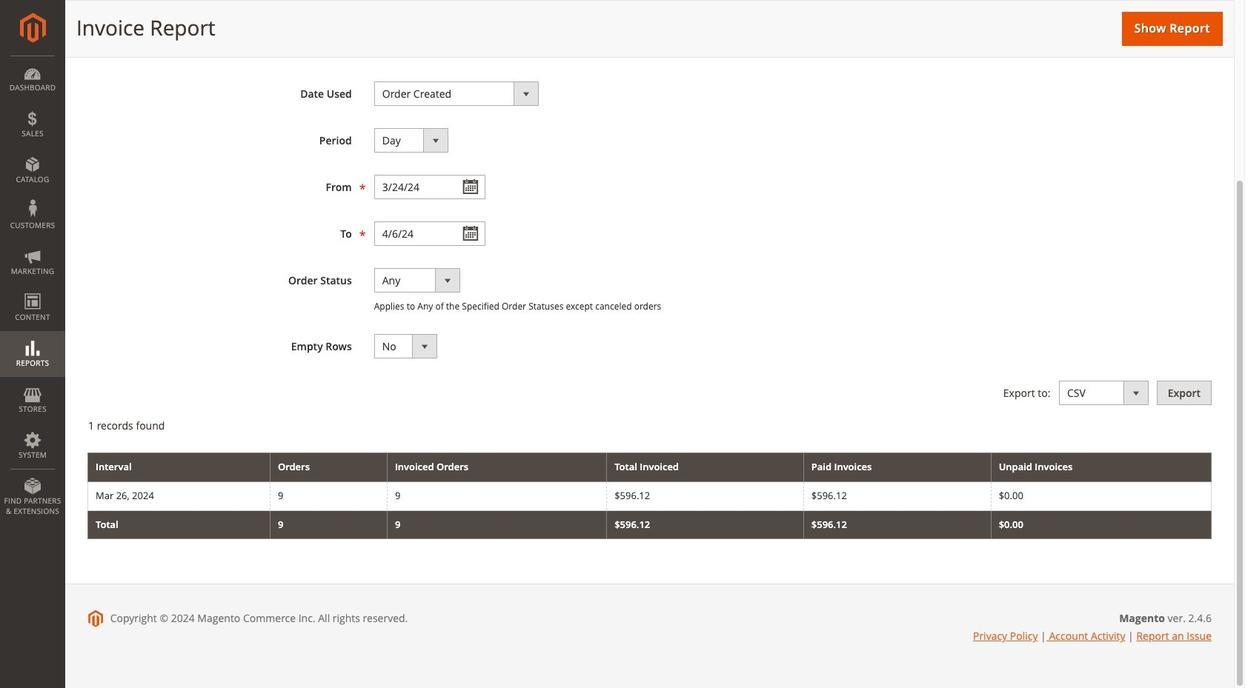 Task type: locate. For each thing, give the bounding box(es) containing it.
menu bar
[[0, 56, 65, 524]]

None text field
[[374, 175, 485, 199], [374, 222, 485, 246], [374, 175, 485, 199], [374, 222, 485, 246]]

magento admin panel image
[[20, 13, 46, 43]]



